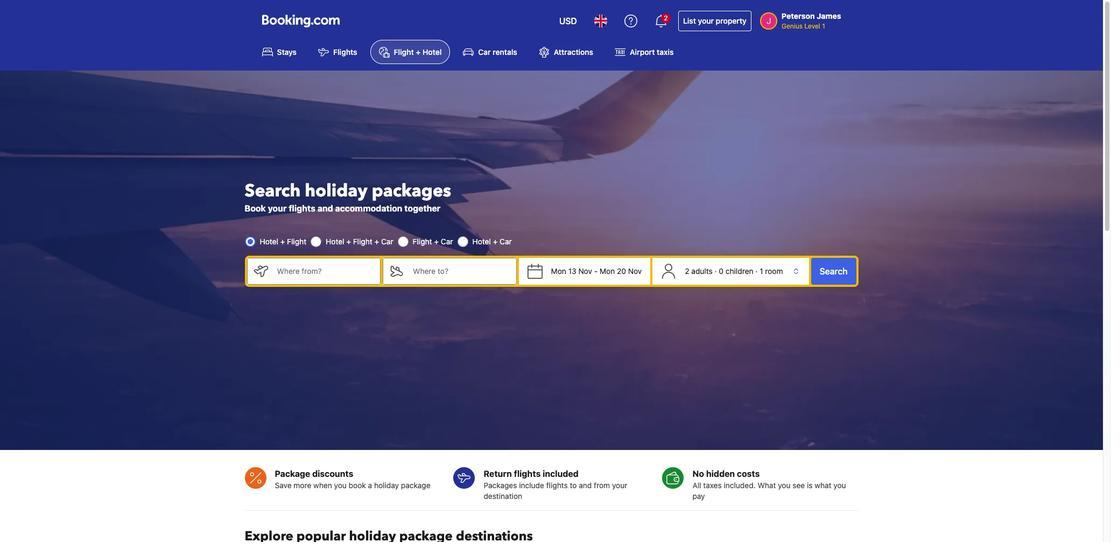 Task type: describe. For each thing, give the bounding box(es) containing it.
13
[[569, 266, 577, 276]]

peterson
[[782, 11, 815, 20]]

stays
[[277, 48, 297, 57]]

flight + hotel link
[[370, 40, 451, 64]]

mon 13 nov - mon 20 nov
[[551, 266, 642, 276]]

20
[[617, 266, 626, 276]]

1 · from the left
[[715, 266, 717, 276]]

book
[[349, 481, 366, 490]]

list
[[684, 16, 696, 25]]

package discounts save more when you book a holiday package
[[275, 469, 431, 490]]

+ for hotel + flight
[[280, 237, 285, 246]]

packages
[[484, 481, 517, 490]]

package
[[401, 481, 431, 490]]

stays link
[[253, 40, 305, 64]]

hotel for hotel + car
[[473, 237, 491, 246]]

search for search
[[820, 266, 848, 276]]

james
[[817, 11, 842, 20]]

holiday inside package discounts save more when you book a holiday package
[[374, 481, 399, 490]]

package
[[275, 469, 310, 479]]

see
[[793, 481, 805, 490]]

book
[[245, 203, 266, 213]]

list your property
[[684, 16, 747, 25]]

Where from? field
[[269, 258, 381, 285]]

2 mon from the left
[[600, 266, 615, 276]]

peterson james genius level 1
[[782, 11, 842, 30]]

return flights included packages include flights to and from your destination
[[484, 469, 628, 501]]

no hidden costs all taxes included. what you see is what you pay
[[693, 469, 847, 501]]

0 horizontal spatial 1
[[760, 266, 764, 276]]

what
[[815, 481, 832, 490]]

rentals
[[493, 48, 518, 57]]

hotel + flight + car
[[326, 237, 394, 246]]

search holiday packages book your flights and accommodation together
[[245, 179, 451, 213]]

pay
[[693, 492, 705, 501]]

2 button
[[649, 8, 674, 34]]

discounts
[[312, 469, 354, 479]]

packages
[[372, 179, 451, 203]]

children
[[726, 266, 754, 276]]

search for search holiday packages book your flights and accommodation together
[[245, 179, 301, 203]]

2 for 2 adults · 0 children · 1 room
[[685, 266, 690, 276]]

when
[[314, 481, 332, 490]]

flights for holiday
[[289, 203, 316, 213]]

more
[[294, 481, 312, 490]]

return
[[484, 469, 512, 479]]

from
[[594, 481, 610, 490]]

2 adults · 0 children · 1 room
[[685, 266, 784, 276]]

+ for flight + hotel
[[416, 48, 421, 57]]

taxis
[[657, 48, 674, 57]]

your inside the list your property link
[[698, 16, 714, 25]]

include
[[519, 481, 545, 490]]

1 mon from the left
[[551, 266, 567, 276]]

usd button
[[553, 8, 584, 34]]

1 inside peterson james genius level 1
[[823, 22, 826, 30]]

2 for 2
[[664, 14, 668, 22]]

hotel + flight
[[260, 237, 307, 246]]

you inside package discounts save more when you book a holiday package
[[334, 481, 347, 490]]

your inside return flights included packages include flights to and from your destination
[[612, 481, 628, 490]]

airport
[[630, 48, 655, 57]]

a
[[368, 481, 372, 490]]

car rentals link
[[455, 40, 526, 64]]

hotel + car
[[473, 237, 512, 246]]

car rentals
[[479, 48, 518, 57]]



Task type: locate. For each thing, give the bounding box(es) containing it.
together
[[405, 203, 441, 213]]

flights up hotel + flight
[[289, 203, 316, 213]]

hidden
[[707, 469, 735, 479]]

1 horizontal spatial nov
[[628, 266, 642, 276]]

·
[[715, 266, 717, 276], [756, 266, 758, 276]]

flight + hotel
[[394, 48, 442, 57]]

flights inside "search holiday packages book your flights and accommodation together"
[[289, 203, 316, 213]]

holiday
[[305, 179, 368, 203], [374, 481, 399, 490]]

your right from
[[612, 481, 628, 490]]

2 horizontal spatial your
[[698, 16, 714, 25]]

0 vertical spatial and
[[318, 203, 333, 213]]

3 you from the left
[[834, 481, 847, 490]]

booking.com online hotel reservations image
[[262, 15, 340, 27]]

to
[[570, 481, 577, 490]]

+ for hotel + flight + car
[[347, 237, 351, 246]]

airport taxis link
[[607, 40, 683, 64]]

+
[[416, 48, 421, 57], [280, 237, 285, 246], [347, 237, 351, 246], [375, 237, 379, 246], [434, 237, 439, 246], [493, 237, 498, 246]]

flight
[[394, 48, 414, 57], [287, 237, 307, 246], [353, 237, 373, 246], [413, 237, 432, 246]]

0
[[719, 266, 724, 276]]

1 horizontal spatial you
[[778, 481, 791, 490]]

holiday right a
[[374, 481, 399, 490]]

1 vertical spatial 2
[[685, 266, 690, 276]]

1 vertical spatial your
[[268, 203, 287, 213]]

0 vertical spatial holiday
[[305, 179, 368, 203]]

room
[[766, 266, 784, 276]]

what
[[758, 481, 776, 490]]

0 vertical spatial search
[[245, 179, 301, 203]]

1 vertical spatial holiday
[[374, 481, 399, 490]]

1 left room in the right of the page
[[760, 266, 764, 276]]

0 horizontal spatial flights
[[289, 203, 316, 213]]

and right to
[[579, 481, 592, 490]]

1 horizontal spatial flights
[[514, 469, 541, 479]]

and left accommodation
[[318, 203, 333, 213]]

flights
[[289, 203, 316, 213], [514, 469, 541, 479], [547, 481, 568, 490]]

2 horizontal spatial flights
[[547, 481, 568, 490]]

included.
[[724, 481, 756, 490]]

1 vertical spatial 1
[[760, 266, 764, 276]]

2 · from the left
[[756, 266, 758, 276]]

1 nov from the left
[[579, 266, 593, 276]]

your right list
[[698, 16, 714, 25]]

2 left adults
[[685, 266, 690, 276]]

1
[[823, 22, 826, 30], [760, 266, 764, 276]]

genius
[[782, 22, 803, 30]]

1 horizontal spatial ·
[[756, 266, 758, 276]]

attractions link
[[530, 40, 602, 64]]

1 horizontal spatial holiday
[[374, 481, 399, 490]]

included
[[543, 469, 579, 479]]

2
[[664, 14, 668, 22], [685, 266, 690, 276]]

0 horizontal spatial you
[[334, 481, 347, 490]]

-
[[595, 266, 598, 276]]

list your property link
[[679, 11, 752, 31]]

no
[[693, 469, 705, 479]]

search button
[[812, 258, 857, 285]]

1 horizontal spatial mon
[[600, 266, 615, 276]]

0 horizontal spatial your
[[268, 203, 287, 213]]

0 horizontal spatial holiday
[[305, 179, 368, 203]]

0 horizontal spatial search
[[245, 179, 301, 203]]

0 horizontal spatial mon
[[551, 266, 567, 276]]

1 vertical spatial flights
[[514, 469, 541, 479]]

flights for flights
[[547, 481, 568, 490]]

+ for flight + car
[[434, 237, 439, 246]]

2 horizontal spatial you
[[834, 481, 847, 490]]

you right what
[[834, 481, 847, 490]]

hotel
[[423, 48, 442, 57], [260, 237, 278, 246], [326, 237, 345, 246], [473, 237, 491, 246]]

hotel for hotel + flight
[[260, 237, 278, 246]]

0 vertical spatial your
[[698, 16, 714, 25]]

search
[[245, 179, 301, 203], [820, 266, 848, 276]]

flights up include
[[514, 469, 541, 479]]

mon right -
[[600, 266, 615, 276]]

0 horizontal spatial nov
[[579, 266, 593, 276]]

search inside button
[[820, 266, 848, 276]]

2 inside 2 button
[[664, 14, 668, 22]]

and
[[318, 203, 333, 213], [579, 481, 592, 490]]

holiday inside "search holiday packages book your flights and accommodation together"
[[305, 179, 368, 203]]

mon
[[551, 266, 567, 276], [600, 266, 615, 276]]

2 vertical spatial flights
[[547, 481, 568, 490]]

Where to? field
[[405, 258, 517, 285]]

and inside return flights included packages include flights to and from your destination
[[579, 481, 592, 490]]

airport taxis
[[630, 48, 674, 57]]

0 horizontal spatial 2
[[664, 14, 668, 22]]

flights
[[333, 48, 357, 57]]

1 horizontal spatial your
[[612, 481, 628, 490]]

1 vertical spatial search
[[820, 266, 848, 276]]

1 vertical spatial and
[[579, 481, 592, 490]]

holiday up accommodation
[[305, 179, 368, 203]]

is
[[807, 481, 813, 490]]

your
[[698, 16, 714, 25], [268, 203, 287, 213], [612, 481, 628, 490]]

costs
[[737, 469, 760, 479]]

you
[[334, 481, 347, 490], [778, 481, 791, 490], [834, 481, 847, 490]]

all
[[693, 481, 702, 490]]

flight + car
[[413, 237, 453, 246]]

1 horizontal spatial search
[[820, 266, 848, 276]]

1 horizontal spatial and
[[579, 481, 592, 490]]

level
[[805, 22, 821, 30]]

you down discounts
[[334, 481, 347, 490]]

0 vertical spatial flights
[[289, 203, 316, 213]]

your inside "search holiday packages book your flights and accommodation together"
[[268, 203, 287, 213]]

+ for hotel + car
[[493, 237, 498, 246]]

accommodation
[[335, 203, 403, 213]]

property
[[716, 16, 747, 25]]

0 horizontal spatial ·
[[715, 266, 717, 276]]

1 you from the left
[[334, 481, 347, 490]]

attractions
[[554, 48, 594, 57]]

your right book
[[268, 203, 287, 213]]

destination
[[484, 492, 523, 501]]

2 you from the left
[[778, 481, 791, 490]]

adults
[[692, 266, 713, 276]]

2 vertical spatial your
[[612, 481, 628, 490]]

1 right level
[[823, 22, 826, 30]]

0 vertical spatial 2
[[664, 14, 668, 22]]

· left 0
[[715, 266, 717, 276]]

0 vertical spatial 1
[[823, 22, 826, 30]]

· right children
[[756, 266, 758, 276]]

car
[[479, 48, 491, 57], [381, 237, 394, 246], [441, 237, 453, 246], [500, 237, 512, 246]]

nov right 20
[[628, 266, 642, 276]]

nov
[[579, 266, 593, 276], [628, 266, 642, 276]]

1 horizontal spatial 1
[[823, 22, 826, 30]]

search inside "search holiday packages book your flights and accommodation together"
[[245, 179, 301, 203]]

flights down included on the bottom of page
[[547, 481, 568, 490]]

2 left list
[[664, 14, 668, 22]]

0 horizontal spatial and
[[318, 203, 333, 213]]

save
[[275, 481, 292, 490]]

and inside "search holiday packages book your flights and accommodation together"
[[318, 203, 333, 213]]

nov left -
[[579, 266, 593, 276]]

1 horizontal spatial 2
[[685, 266, 690, 276]]

flights link
[[310, 40, 366, 64]]

mon left the 13 at right
[[551, 266, 567, 276]]

hotel for hotel + flight + car
[[326, 237, 345, 246]]

taxes
[[704, 481, 722, 490]]

2 nov from the left
[[628, 266, 642, 276]]

you left see
[[778, 481, 791, 490]]

usd
[[560, 16, 577, 26]]



Task type: vqa. For each thing, say whether or not it's contained in the screenshot.
to?
no



